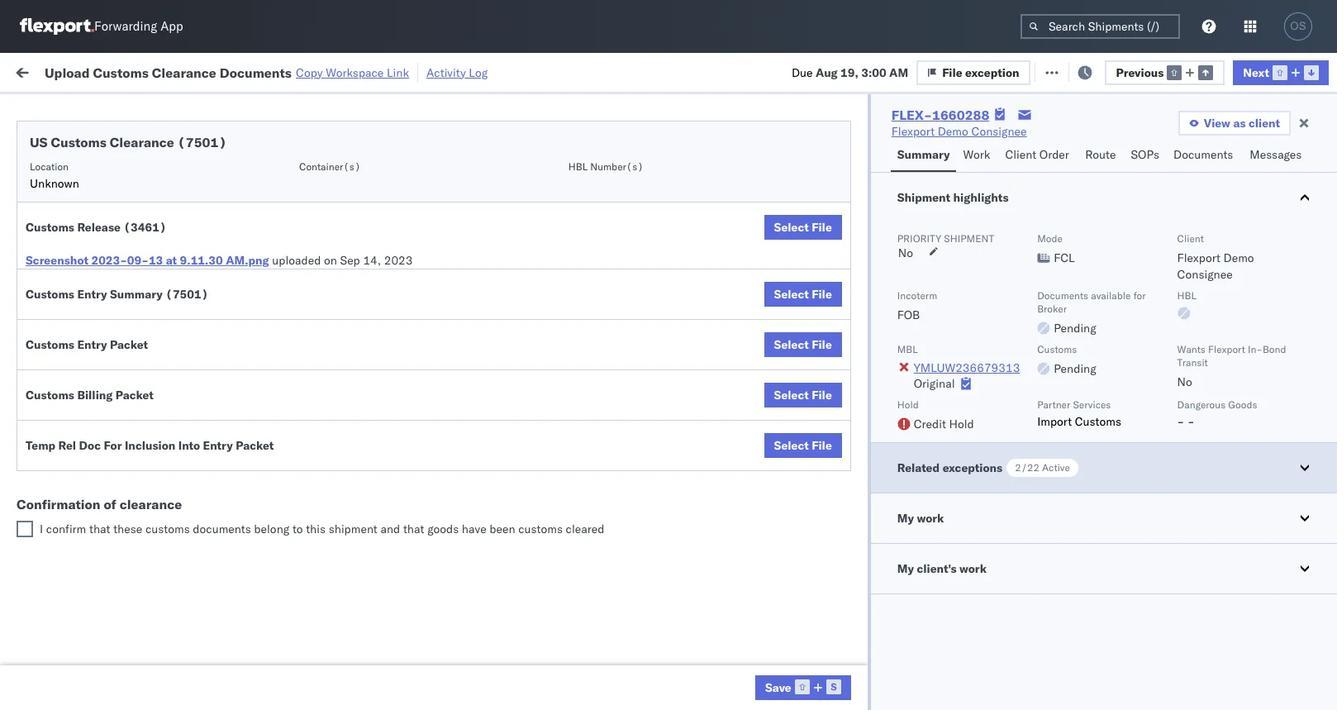 Task type: vqa. For each thing, say whether or not it's contained in the screenshot.


Task type: locate. For each thing, give the bounding box(es) containing it.
Search Work text field
[[781, 59, 961, 84]]

schedule delivery appointment
[[38, 165, 203, 180], [38, 274, 203, 289], [38, 419, 203, 434]]

3 schedule pickup from los angeles, ca link from the top
[[38, 301, 235, 334]]

schedule delivery appointment link down 2023-
[[38, 273, 203, 290]]

pickup for confirm pickup from los angeles, ca button
[[83, 448, 119, 462]]

flex- up client's
[[913, 529, 948, 544]]

2 hlxu6269489, from the top
[[1106, 238, 1191, 253]]

2 vertical spatial schedule delivery appointment
[[38, 419, 203, 434]]

import up ready
[[140, 64, 178, 79]]

hlxu8034992 for 2nd schedule pickup from los angeles, ca button from the top of the page
[[1194, 238, 1275, 253]]

nov down snoozed
[[345, 166, 366, 181]]

1 horizontal spatial import
[[1037, 414, 1072, 429]]

flex-1889466 button
[[886, 380, 1002, 403], [886, 380, 1002, 403], [886, 416, 1002, 439], [886, 416, 1002, 439], [886, 453, 1002, 476], [886, 453, 1002, 476], [886, 489, 1002, 512], [886, 489, 1002, 512]]

confirm
[[38, 448, 80, 462], [38, 492, 80, 507]]

1 vertical spatial work
[[917, 511, 944, 526]]

messages button
[[1243, 140, 1311, 172]]

hbl left number(s)
[[569, 160, 588, 173]]

schedule delivery appointment button down 2023-
[[38, 273, 203, 291]]

1 vertical spatial on
[[324, 253, 337, 268]]

pickup for 5th schedule pickup from los angeles, ca button from the top of the page
[[90, 520, 126, 535]]

flexport for no
[[1208, 343, 1246, 355]]

fcl for 5th schedule pickup from los angeles, ca button from the top of the page
[[543, 529, 564, 544]]

0 vertical spatial pending
[[1054, 321, 1097, 336]]

schedule pickup from los angeles, ca link for 2nd schedule pickup from los angeles, ca button from the top of the page
[[38, 229, 235, 262]]

import
[[140, 64, 178, 79], [1037, 414, 1072, 429]]

0 horizontal spatial client
[[1005, 147, 1037, 162]]

schedule delivery appointment button down us customs clearance (7501) at left top
[[38, 164, 203, 182]]

flexport
[[892, 124, 935, 139], [1177, 250, 1221, 265], [1208, 343, 1246, 355]]

hlxu8034992 for fourth schedule pickup from los angeles, ca button from the bottom
[[1194, 311, 1275, 326]]

0 horizontal spatial work
[[181, 64, 210, 79]]

no down priority at the top right
[[898, 245, 913, 260]]

0 horizontal spatial customs
[[145, 522, 190, 536]]

1846748 down priority shipment
[[948, 275, 998, 290]]

4 hlxu6269489, from the top
[[1106, 311, 1191, 326]]

0 vertical spatial 14,
[[363, 253, 381, 268]]

0 vertical spatial consignee
[[972, 124, 1027, 139]]

los inside confirm pickup from los angeles, ca
[[149, 448, 168, 462]]

1 horizontal spatial hold
[[949, 417, 974, 431]]

clearance
[[120, 496, 182, 512]]

my client's work button
[[871, 544, 1337, 593]]

into
[[178, 438, 200, 453]]

5 hlxu6269489, from the top
[[1106, 347, 1191, 362]]

from
[[129, 193, 153, 208], [129, 229, 153, 244], [129, 302, 153, 317], [129, 375, 153, 390], [122, 448, 146, 462], [129, 520, 153, 535], [129, 629, 153, 644]]

entry up customs billing packet
[[77, 337, 107, 352]]

packet down customs entry summary (7501)
[[110, 337, 148, 352]]

msdu7304509
[[1018, 529, 1102, 544]]

uetu5238478 up my work 'button'
[[1107, 456, 1187, 471]]

and
[[381, 522, 400, 536]]

1 schedule delivery appointment button from the top
[[38, 164, 203, 182]]

5 2:59 am edt, nov 5, 2022 from the top
[[266, 311, 411, 326]]

ceau7522281,
[[1018, 165, 1103, 180], [1018, 238, 1103, 253], [1018, 274, 1103, 289], [1018, 311, 1103, 326], [1018, 347, 1103, 362]]

select file
[[774, 220, 832, 235], [774, 287, 832, 302], [774, 337, 832, 352], [774, 388, 832, 403], [774, 438, 832, 453]]

upload for 1st the upload customs clearance documents link from the top of the page
[[38, 338, 76, 353]]

2023 right sep
[[384, 253, 413, 268]]

2 karl from the top
[[862, 602, 884, 617]]

1 vertical spatial at
[[166, 253, 177, 268]]

1 vertical spatial dec
[[343, 457, 364, 472]]

4 select file from the top
[[774, 388, 832, 403]]

in-
[[1248, 343, 1263, 355]]

appointment for second schedule delivery appointment link from the bottom
[[135, 274, 203, 289]]

appointment down 13
[[135, 274, 203, 289]]

numbers
[[1186, 135, 1227, 147], [1018, 141, 1059, 154]]

1 vertical spatial hbl
[[1177, 289, 1197, 302]]

1 vertical spatial flexport
[[1177, 250, 1221, 265]]

ca inside confirm pickup from los angeles, ca
[[38, 464, 54, 479]]

resize handle column header
[[236, 128, 256, 710], [420, 128, 440, 710], [478, 128, 498, 710], [585, 128, 605, 710], [693, 128, 712, 710], [858, 128, 878, 710], [990, 128, 1010, 710], [1098, 128, 1118, 710], [1304, 128, 1324, 710], [1308, 128, 1327, 710]]

2 ca from the top
[[38, 246, 54, 261]]

angeles,
[[177, 193, 223, 208], [177, 229, 223, 244], [177, 302, 223, 317], [177, 375, 223, 390], [171, 448, 216, 462], [177, 520, 223, 535], [177, 629, 223, 644]]

2 customs from the left
[[518, 522, 563, 536]]

0 vertical spatial client
[[1005, 147, 1037, 162]]

shipment highlights
[[897, 190, 1009, 205]]

pickup for fourth schedule pickup from los angeles, ca button from the top
[[90, 375, 126, 390]]

upload inside 'upload customs clearance documents' button
[[38, 338, 76, 353]]

0 vertical spatial for
[[159, 102, 172, 114]]

my left client's
[[897, 561, 914, 576]]

customs inside button
[[79, 338, 125, 353]]

at right 13
[[166, 253, 177, 268]]

1 ceau7522281, from the top
[[1018, 165, 1103, 180]]

est, left jan
[[316, 529, 341, 544]]

5 2:59 from the top
[[266, 311, 291, 326]]

0 horizontal spatial hold
[[897, 398, 919, 411]]

1 vertical spatial work
[[963, 147, 991, 162]]

on
[[405, 64, 419, 79], [324, 253, 337, 268]]

est,
[[316, 348, 341, 362], [316, 420, 341, 435], [315, 457, 340, 472], [316, 529, 341, 544]]

packet up 7:00
[[236, 438, 274, 453]]

select
[[774, 220, 809, 235], [774, 287, 809, 302], [774, 337, 809, 352], [774, 388, 809, 403], [774, 438, 809, 453]]

2 horizontal spatial work
[[960, 561, 987, 576]]

work inside button
[[963, 147, 991, 162]]

my up filtered
[[17, 60, 43, 83]]

3 1846748 from the top
[[948, 238, 998, 253]]

bosch ocean test
[[613, 166, 708, 181], [613, 202, 708, 217], [721, 202, 815, 217], [721, 238, 815, 253], [721, 275, 815, 290], [613, 311, 708, 326], [721, 311, 815, 326], [613, 348, 708, 362], [721, 348, 815, 362], [721, 384, 815, 399], [613, 420, 708, 435], [721, 420, 815, 435], [613, 457, 708, 472], [721, 457, 815, 472]]

entry for summary
[[77, 287, 107, 302]]

dec left '23,'
[[343, 457, 364, 472]]

abcdefg78456546 up maeu9736123
[[1126, 493, 1237, 508]]

0 horizontal spatial import
[[140, 64, 178, 79]]

on left sep
[[324, 253, 337, 268]]

progress
[[259, 102, 300, 114]]

1 vertical spatial upload
[[38, 338, 76, 353]]

0 vertical spatial work
[[181, 64, 210, 79]]

1 vertical spatial my
[[897, 511, 914, 526]]

action
[[1279, 64, 1316, 79]]

uetu5238478 up maeu9736123
[[1107, 493, 1187, 508]]

ceau7522281, hlxu6269489, hlxu8034992 for 2nd schedule pickup from los angeles, ca button from the top of the page
[[1018, 238, 1275, 253]]

3 flex-1846748 from the top
[[913, 238, 998, 253]]

appointment down us customs clearance (7501) at left top
[[135, 165, 203, 180]]

packet for customs entry packet
[[110, 337, 148, 352]]

credit hold
[[914, 417, 974, 431]]

route button
[[1079, 140, 1125, 172]]

consignee up wants
[[1177, 267, 1233, 282]]

2 schedule delivery appointment from the top
[[38, 274, 203, 289]]

0 horizontal spatial exception
[[965, 65, 1020, 80]]

1 select file from the top
[[774, 220, 832, 235]]

confirm for confirm pickup from los angeles, ca
[[38, 448, 80, 462]]

flex-1846748 down incoterm
[[913, 311, 998, 326]]

numbers down view
[[1186, 135, 1227, 147]]

flex-1846748 up shipment highlights
[[913, 166, 998, 181]]

flex- down incoterm
[[913, 311, 948, 326]]

7 resize handle column header from the left
[[990, 128, 1010, 710]]

3 account from the top
[[806, 675, 849, 690]]

file for customs billing packet
[[812, 388, 832, 403]]

entry down 2023-
[[77, 287, 107, 302]]

for right available
[[1134, 289, 1146, 302]]

ca for confirm pickup from los angeles, ca link
[[38, 464, 54, 479]]

0 horizontal spatial for
[[159, 102, 172, 114]]

customs billing packet
[[26, 388, 154, 403]]

consignee up work button
[[972, 124, 1027, 139]]

2 vertical spatial upload
[[38, 666, 76, 681]]

upload for 2nd the upload customs clearance documents link
[[38, 666, 76, 681]]

import down partner
[[1037, 414, 1072, 429]]

1 vertical spatial packet
[[116, 388, 154, 403]]

1 1889466 from the top
[[948, 384, 998, 399]]

numbers inside mbl/mawb numbers button
[[1186, 135, 1227, 147]]

file
[[1055, 64, 1075, 79], [942, 65, 963, 80], [812, 220, 832, 235], [812, 287, 832, 302], [812, 337, 832, 352], [812, 388, 832, 403], [812, 438, 832, 453]]

packet right billing
[[116, 388, 154, 403]]

file for temp rel doc for inclusion into entry packet
[[812, 438, 832, 453]]

nov
[[345, 166, 366, 181], [345, 202, 366, 217], [345, 238, 366, 253], [345, 275, 366, 290], [345, 311, 366, 326], [344, 348, 365, 362]]

0 vertical spatial hbl
[[569, 160, 588, 173]]

6 ca from the top
[[38, 537, 54, 552]]

5 select from the top
[[774, 438, 809, 453]]

1 select from the top
[[774, 220, 809, 235]]

schedule delivery appointment up for in the bottom of the page
[[38, 419, 203, 434]]

this
[[306, 522, 326, 536]]

nov down sep
[[345, 275, 366, 290]]

1 vertical spatial demo
[[1224, 250, 1254, 265]]

None checkbox
[[17, 521, 33, 537]]

2:59 up 7:00
[[266, 420, 291, 435]]

1 that from the left
[[89, 522, 110, 536]]

2 uetu5238478 from the top
[[1107, 420, 1187, 435]]

1 vertical spatial schedule delivery appointment
[[38, 274, 203, 289]]

0 horizontal spatial at
[[166, 253, 177, 268]]

1 horizontal spatial on
[[405, 64, 419, 79]]

0 vertical spatial work
[[47, 60, 90, 83]]

select file button for customs billing packet
[[764, 383, 842, 407]]

flex-1889466 down related exceptions
[[913, 493, 998, 508]]

est, up 7:00 pm est, dec 23, 2022
[[316, 420, 341, 435]]

0 vertical spatial no
[[391, 102, 405, 114]]

0 vertical spatial schedule delivery appointment link
[[38, 164, 203, 181]]

number(s)
[[590, 160, 644, 173]]

0 horizontal spatial my work
[[17, 60, 90, 83]]

flex- up original
[[913, 348, 948, 362]]

in
[[247, 102, 257, 114]]

ceau7522281, for fourth schedule pickup from los angeles, ca button from the bottom
[[1018, 311, 1103, 326]]

summary button
[[891, 140, 957, 172]]

1 ca from the top
[[38, 210, 54, 224]]

ceau7522281, hlxu6269489, hlxu8034992
[[1018, 165, 1275, 180], [1018, 238, 1275, 253], [1018, 274, 1275, 289], [1018, 311, 1275, 326], [1018, 347, 1275, 362]]

4 schedule pickup from los angeles, ca link from the top
[[38, 374, 235, 407]]

1 vertical spatial integration test account - karl lagerfeld
[[721, 602, 936, 617]]

flex- up shipment
[[913, 166, 948, 181]]

1 horizontal spatial demo
[[1224, 250, 1254, 265]]

flex-1846748 for schedule pickup from los angeles, ca link corresponding to fourth schedule pickup from los angeles, ca button from the bottom
[[913, 311, 998, 326]]

customs
[[145, 522, 190, 536], [518, 522, 563, 536]]

actions
[[1288, 135, 1322, 147]]

documents
[[193, 522, 251, 536]]

1 horizontal spatial that
[[403, 522, 424, 536]]

ca for sixth schedule pickup from los angeles, ca button from the top's schedule pickup from los angeles, ca link
[[38, 646, 54, 661]]

work inside button
[[960, 561, 987, 576]]

summary
[[897, 147, 950, 162], [110, 287, 163, 302]]

09-
[[127, 253, 149, 268]]

1 horizontal spatial client
[[1177, 232, 1204, 245]]

location unknown
[[30, 160, 79, 191]]

6 1846748 from the top
[[948, 348, 998, 362]]

us customs clearance (7501)
[[30, 134, 227, 150]]

14,
[[363, 253, 381, 268], [368, 420, 386, 435]]

abcdefg78456546 down dangerous
[[1126, 420, 1237, 435]]

work up flex-1893174
[[917, 511, 944, 526]]

flex- down shipment
[[913, 238, 948, 253]]

1 vertical spatial integration
[[721, 602, 778, 617]]

account
[[806, 566, 849, 581], [806, 602, 849, 617], [806, 675, 849, 690]]

schedule pickup from los angeles, ca link for sixth schedule pickup from los angeles, ca button from the bottom
[[38, 192, 235, 225]]

flexport inside wants flexport in-bond transit no
[[1208, 343, 1246, 355]]

1889466 down ymluw236679313 button
[[948, 384, 998, 399]]

2 vertical spatial appointment
[[135, 419, 203, 434]]

1 vertical spatial upload customs clearance documents
[[38, 666, 181, 697]]

1 vertical spatial lagerfeld
[[887, 602, 936, 617]]

2:59 am edt, nov 5, 2022
[[266, 166, 411, 181], [266, 202, 411, 217], [266, 238, 411, 253], [266, 275, 411, 290], [266, 311, 411, 326]]

work down 1893174
[[960, 561, 987, 576]]

1 vertical spatial client
[[1177, 232, 1204, 245]]

os button
[[1280, 7, 1318, 45]]

flex-1846748 down priority shipment
[[913, 275, 998, 290]]

abcdefg78456546 for schedule pickup from los angeles, ca
[[1126, 384, 1237, 399]]

nov right the uploaded
[[345, 238, 366, 253]]

dec for 23,
[[343, 457, 364, 472]]

from for 2nd schedule pickup from los angeles, ca button from the top of the page schedule pickup from los angeles, ca link
[[129, 229, 153, 244]]

appointment for 1st schedule delivery appointment link from the top
[[135, 165, 203, 180]]

14, up '23,'
[[368, 420, 386, 435]]

ca for schedule pickup from los angeles, ca link for fourth schedule pickup from los angeles, ca button from the top
[[38, 391, 54, 406]]

2 vertical spatial karl
[[862, 675, 884, 690]]

confirm up the confirmation
[[38, 448, 80, 462]]

5,
[[369, 166, 380, 181], [369, 202, 380, 217], [369, 238, 380, 253], [369, 275, 380, 290], [369, 311, 380, 326]]

0 vertical spatial account
[[806, 566, 849, 581]]

from for confirm pickup from los angeles, ca link
[[122, 448, 146, 462]]

my work up filtered by:
[[17, 60, 90, 83]]

1 vertical spatial import
[[1037, 414, 1072, 429]]

3 select file from the top
[[774, 337, 832, 352]]

my work button
[[871, 493, 1337, 543]]

pickup for sixth schedule pickup from los angeles, ca button from the bottom
[[90, 193, 126, 208]]

view
[[1204, 116, 1231, 131]]

ca for schedule pickup from los angeles, ca link associated with 5th schedule pickup from los angeles, ca button from the top of the page
[[38, 537, 54, 552]]

for left work,
[[159, 102, 172, 114]]

client for flexport
[[1177, 232, 1204, 245]]

2 horizontal spatial no
[[1177, 374, 1193, 389]]

ocean fcl
[[506, 202, 564, 217], [506, 311, 564, 326], [506, 348, 564, 362], [506, 420, 564, 435], [506, 457, 564, 472], [506, 529, 564, 544]]

temp rel doc for inclusion into entry packet
[[26, 438, 274, 453]]

6 flex-1846748 from the top
[[913, 348, 998, 362]]

1 hlxu8034992 from the top
[[1194, 165, 1275, 180]]

have
[[462, 522, 487, 536]]

2 vertical spatial work
[[960, 561, 987, 576]]

customs inside "partner services import customs"
[[1075, 414, 1122, 429]]

3 edt, from the top
[[316, 238, 342, 253]]

0 horizontal spatial demo
[[938, 124, 969, 139]]

hold up "credit"
[[897, 398, 919, 411]]

0 horizontal spatial shipment
[[329, 522, 378, 536]]

pm
[[294, 457, 312, 472]]

uetu5238478
[[1107, 384, 1187, 398], [1107, 420, 1187, 435], [1107, 456, 1187, 471], [1107, 493, 1187, 508]]

id
[[907, 135, 917, 147]]

1 integration from the top
[[721, 566, 778, 581]]

schedule delivery appointment for 3rd schedule delivery appointment link from the top
[[38, 419, 203, 434]]

documents inside documents available for broker
[[1037, 289, 1089, 302]]

1 vertical spatial my work
[[897, 511, 944, 526]]

0 vertical spatial (7501)
[[178, 134, 227, 150]]

lhuu7894563, down partner
[[1018, 420, 1104, 435]]

2023 right 13,
[[386, 529, 414, 544]]

schedule delivery appointment for 1st schedule delivery appointment link from the top
[[38, 165, 203, 180]]

5 schedule from the top
[[38, 302, 87, 317]]

4 lhuu7894563, uetu5238478 from the top
[[1018, 493, 1187, 508]]

schedule pickup from los angeles, ca link for 5th schedule pickup from los angeles, ca button from the top of the page
[[38, 519, 235, 553]]

1 account from the top
[[806, 566, 849, 581]]

my work inside 'button'
[[897, 511, 944, 526]]

2:59 left sep
[[266, 238, 291, 253]]

2:59 up 2:00
[[266, 311, 291, 326]]

due
[[792, 65, 813, 80]]

am right 3:00
[[889, 65, 909, 80]]

confirm for confirm delivery
[[38, 492, 80, 507]]

0 vertical spatial import
[[140, 64, 178, 79]]

1846748 up highlights
[[948, 166, 998, 181]]

1 horizontal spatial hbl
[[1177, 289, 1197, 302]]

5 select file from the top
[[774, 438, 832, 453]]

1 horizontal spatial work
[[963, 147, 991, 162]]

1889466 down exceptions at the bottom right of the page
[[948, 493, 998, 508]]

forwarding
[[94, 19, 157, 34]]

flex-1889466 down ymluw236679313
[[913, 384, 998, 399]]

0 vertical spatial integration test account - karl lagerfeld
[[721, 566, 936, 581]]

2 vertical spatial packet
[[236, 438, 274, 453]]

2:00
[[266, 348, 291, 362]]

dec
[[344, 420, 365, 435], [343, 457, 364, 472]]

4 resize handle column header from the left
[[585, 128, 605, 710]]

4 hlxu8034992 from the top
[[1194, 311, 1275, 326]]

5 schedule pickup from los angeles, ca button from the top
[[38, 519, 235, 554]]

1 confirm from the top
[[38, 448, 80, 462]]

numbers down container
[[1018, 141, 1059, 154]]

flexport inside "client flexport demo consignee incoterm fob"
[[1177, 250, 1221, 265]]

hbl number(s)
[[569, 160, 644, 173]]

5 ocean fcl from the top
[[506, 457, 564, 472]]

summary inside summary button
[[897, 147, 950, 162]]

no right snoozed
[[391, 102, 405, 114]]

2 vertical spatial lagerfeld
[[887, 675, 936, 690]]

client order
[[1005, 147, 1069, 162]]

karl
[[862, 566, 884, 581], [862, 602, 884, 617], [862, 675, 884, 690]]

est, for 23,
[[315, 457, 340, 472]]

(7501) for customs entry summary (7501)
[[165, 287, 209, 302]]

as
[[1234, 116, 1246, 131]]

related
[[897, 460, 940, 475]]

from inside confirm pickup from los angeles, ca
[[122, 448, 146, 462]]

5 schedule pickup from los angeles, ca from the top
[[38, 520, 223, 552]]

route
[[1085, 147, 1116, 162]]

1 vertical spatial no
[[898, 245, 913, 260]]

flex- down related
[[913, 493, 948, 508]]

shipment down highlights
[[944, 232, 994, 245]]

save button
[[755, 675, 851, 700]]

am up 2:00 am est, nov 9, 2022 at the left of page
[[294, 311, 313, 326]]

work
[[47, 60, 90, 83], [917, 511, 944, 526], [960, 561, 987, 576]]

at left risk
[[329, 64, 340, 79]]

1 vertical spatial schedule delivery appointment button
[[38, 273, 203, 291]]

1 vertical spatial for
[[1134, 289, 1146, 302]]

2 flex-1846748 from the top
[[913, 202, 998, 217]]

numbers inside the container numbers
[[1018, 141, 1059, 154]]

1 vertical spatial karl
[[862, 602, 884, 617]]

2 hlxu8034992 from the top
[[1194, 238, 1275, 253]]

4 select file button from the top
[[764, 383, 842, 407]]

schedule pickup from los angeles, ca link for fourth schedule pickup from los angeles, ca button from the top
[[38, 374, 235, 407]]

2 vertical spatial my
[[897, 561, 914, 576]]

select file for customs entry summary (7501)
[[774, 287, 832, 302]]

1 vertical spatial schedule delivery appointment link
[[38, 273, 203, 290]]

3 select file button from the top
[[764, 332, 842, 357]]

ceau7522281, hlxu6269489, hlxu8034992 for 'upload customs clearance documents' button
[[1018, 347, 1275, 362]]

1 vertical spatial (7501)
[[165, 287, 209, 302]]

import inside "partner services import customs"
[[1037, 414, 1072, 429]]

1 vertical spatial 2023
[[386, 529, 414, 544]]

flex-2130387
[[913, 566, 998, 581]]

lhuu7894563, down active
[[1018, 493, 1104, 508]]

from for sixth schedule pickup from los angeles, ca button from the bottom schedule pickup from los angeles, ca link
[[129, 193, 153, 208]]

my inside 'button'
[[897, 511, 914, 526]]

hbl up wants
[[1177, 289, 1197, 302]]

est, right pm
[[315, 457, 340, 472]]

3 5, from the top
[[369, 238, 380, 253]]

schedule
[[38, 165, 87, 180], [38, 193, 87, 208], [38, 229, 87, 244], [38, 274, 87, 289], [38, 302, 87, 317], [38, 375, 87, 390], [38, 419, 87, 434], [38, 520, 87, 535], [38, 629, 87, 644]]

flex-
[[892, 107, 932, 123], [913, 166, 948, 181], [913, 202, 948, 217], [913, 238, 948, 253], [913, 275, 948, 290], [913, 311, 948, 326], [913, 348, 948, 362], [913, 384, 948, 399], [913, 420, 948, 435], [913, 457, 948, 472], [913, 493, 948, 508], [913, 529, 948, 544], [913, 566, 948, 581]]

1 horizontal spatial at
[[329, 64, 340, 79]]

select for temp rel doc for inclusion into entry packet
[[774, 438, 809, 453]]

by:
[[60, 101, 76, 116]]

3 2:59 from the top
[[266, 238, 291, 253]]

client's
[[917, 561, 957, 576]]

14, right sep
[[363, 253, 381, 268]]

file exception up "1660288"
[[942, 65, 1020, 80]]

0 vertical spatial schedule delivery appointment
[[38, 165, 203, 180]]

delivery
[[90, 165, 132, 180], [90, 274, 132, 289], [90, 419, 132, 434], [83, 492, 126, 507]]

numbers for mbl/mawb numbers
[[1186, 135, 1227, 147]]

appointment
[[135, 165, 203, 180], [135, 274, 203, 289], [135, 419, 203, 434]]

shipment left and
[[329, 522, 378, 536]]

file exception down search shipments (/) text field
[[1055, 64, 1132, 79]]

order
[[1040, 147, 1069, 162]]

2 select file from the top
[[774, 287, 832, 302]]

schedule delivery appointment link
[[38, 164, 203, 181], [38, 273, 203, 290], [38, 419, 203, 435]]

my work up flex-1893174
[[897, 511, 944, 526]]

pickup inside confirm pickup from los angeles, ca
[[83, 448, 119, 462]]

1 horizontal spatial numbers
[[1186, 135, 1227, 147]]

entry right the into on the bottom of page
[[203, 438, 233, 453]]

select for customs release (3461)
[[774, 220, 809, 235]]

4 ca from the top
[[38, 391, 54, 406]]

flex-1846748 for 1st the upload customs clearance documents link from the top of the page
[[913, 348, 998, 362]]

(7501) down 9.11.30
[[165, 287, 209, 302]]

file exception
[[1055, 64, 1132, 79], [942, 65, 1020, 80]]

0 vertical spatial upload customs clearance documents
[[38, 338, 181, 370]]

2 ceau7522281, hlxu6269489, hlxu8034992 from the top
[[1018, 238, 1275, 253]]

my inside button
[[897, 561, 914, 576]]

upload customs clearance documents link
[[38, 338, 235, 371], [38, 665, 235, 698]]

activity log button
[[426, 63, 488, 82]]

am right belong
[[294, 529, 313, 544]]

1 ocean fcl from the top
[[506, 202, 564, 217]]

2 schedule pickup from los angeles, ca link from the top
[[38, 229, 235, 262]]

2 select from the top
[[774, 287, 809, 302]]

mbl/mawb numbers button
[[1118, 131, 1308, 148]]

0 horizontal spatial on
[[324, 253, 337, 268]]

0 horizontal spatial summary
[[110, 287, 163, 302]]

5 schedule pickup from los angeles, ca link from the top
[[38, 519, 235, 553]]

2 vertical spatial integration
[[721, 675, 778, 690]]

4 1846748 from the top
[[948, 275, 998, 290]]

2 that from the left
[[403, 522, 424, 536]]

0 vertical spatial summary
[[897, 147, 950, 162]]

6 schedule pickup from los angeles, ca from the top
[[38, 629, 223, 661]]

from for schedule pickup from los angeles, ca link associated with 5th schedule pickup from los angeles, ca button from the top of the page
[[129, 520, 153, 535]]

client inside "client flexport demo consignee incoterm fob"
[[1177, 232, 1204, 245]]

0 vertical spatial appointment
[[135, 165, 203, 180]]

2 integration test account - karl lagerfeld from the top
[[721, 602, 936, 617]]

entry for packet
[[77, 337, 107, 352]]

1889466 up exceptions at the bottom right of the page
[[948, 420, 998, 435]]

flex-1846748 up original
[[913, 348, 998, 362]]

1 horizontal spatial consignee
[[1177, 267, 1233, 282]]

my for my client's work button
[[897, 561, 914, 576]]

client inside 'button'
[[1005, 147, 1037, 162]]

3 hlxu8034992 from the top
[[1194, 274, 1275, 289]]

flexport for fob
[[1177, 250, 1221, 265]]

0 vertical spatial abcdefg78456546
[[1126, 384, 1237, 399]]

1 horizontal spatial no
[[898, 245, 913, 260]]

uetu5238478 down 'transit'
[[1107, 384, 1187, 398]]

for inside documents available for broker
[[1134, 289, 1146, 302]]

from for sixth schedule pickup from los angeles, ca button from the top's schedule pickup from los angeles, ca link
[[129, 629, 153, 644]]

1 flex-1846748 from the top
[[913, 166, 998, 181]]

flex-1889466 down credit hold
[[913, 457, 998, 472]]

mbl
[[897, 343, 918, 355]]

work inside 'button'
[[917, 511, 944, 526]]

1 vertical spatial summary
[[110, 287, 163, 302]]

abcdefg78456546 for confirm delivery
[[1126, 493, 1237, 508]]

dec up 7:00 pm est, dec 23, 2022
[[344, 420, 365, 435]]

3 select from the top
[[774, 337, 809, 352]]

1 schedule pickup from los angeles, ca link from the top
[[38, 192, 235, 225]]

belong
[[254, 522, 290, 536]]

0 horizontal spatial numbers
[[1018, 141, 1059, 154]]

1 upload customs clearance documents from the top
[[38, 338, 181, 370]]

2 integration from the top
[[721, 602, 778, 617]]

exception down search shipments (/) text field
[[1078, 64, 1132, 79]]

am down the uploaded
[[294, 275, 313, 290]]

0 vertical spatial confirm
[[38, 448, 80, 462]]

broker
[[1037, 303, 1067, 315]]

0 vertical spatial dec
[[344, 420, 365, 435]]

1846748 down highlights
[[948, 238, 998, 253]]

1 vertical spatial pending
[[1054, 361, 1097, 376]]

confirm inside confirm pickup from los angeles, ca
[[38, 448, 80, 462]]

1 horizontal spatial work
[[917, 511, 944, 526]]

fcl for confirm pickup from los angeles, ca button
[[543, 457, 564, 472]]

work up by:
[[47, 60, 90, 83]]

upload customs clearance documents inside button
[[38, 338, 181, 370]]

7 schedule from the top
[[38, 419, 87, 434]]

my down related
[[897, 511, 914, 526]]

1 vertical spatial entry
[[77, 337, 107, 352]]

2:59 down the uploaded
[[266, 275, 291, 290]]

sops
[[1131, 147, 1160, 162]]

ceau7522281, hlxu6269489, hlxu8034992 for fourth schedule pickup from los angeles, ca button from the bottom
[[1018, 311, 1275, 326]]

angeles, inside confirm pickup from los angeles, ca
[[171, 448, 216, 462]]

location
[[30, 160, 69, 173]]



Task type: describe. For each thing, give the bounding box(es) containing it.
messages
[[1250, 147, 1302, 162]]

4 5, from the top
[[369, 275, 380, 290]]

est, for 9,
[[316, 348, 341, 362]]

am right 2:00
[[294, 348, 313, 362]]

3 ocean fcl from the top
[[506, 348, 564, 362]]

1 upload customs clearance documents link from the top
[[38, 338, 235, 371]]

upload customs clearance documents button
[[38, 338, 235, 372]]

2130387
[[948, 566, 998, 581]]

confirm pickup from los angeles, ca link
[[38, 447, 235, 480]]

2 1846748 from the top
[[948, 202, 998, 217]]

4 2:59 am edt, nov 5, 2022 from the top
[[266, 275, 411, 290]]

3 ceau7522281, from the top
[[1018, 274, 1103, 289]]

0 vertical spatial upload
[[45, 64, 90, 81]]

1 2:59 from the top
[[266, 166, 291, 181]]

flex-1846748 for 2nd schedule pickup from los angeles, ca button from the top of the page schedule pickup from los angeles, ca link
[[913, 238, 998, 253]]

2 vertical spatial entry
[[203, 438, 233, 453]]

23,
[[367, 457, 385, 472]]

import work button
[[134, 53, 216, 90]]

3 schedule pickup from los angeles, ca from the top
[[38, 302, 223, 334]]

7 2:59 from the top
[[266, 529, 291, 544]]

file for customs entry summary (7501)
[[812, 287, 832, 302]]

my for my work 'button'
[[897, 511, 914, 526]]

hbl for hbl
[[1177, 289, 1197, 302]]

from for schedule pickup from los angeles, ca link corresponding to fourth schedule pickup from los angeles, ca button from the bottom
[[129, 302, 153, 317]]

9 schedule from the top
[[38, 629, 87, 644]]

work button
[[957, 140, 999, 172]]

9.11.30
[[180, 253, 223, 268]]

ceau7522281, for 'upload customs clearance documents' button
[[1018, 347, 1103, 362]]

flexport. image
[[20, 18, 94, 35]]

client
[[1249, 116, 1280, 131]]

import inside button
[[140, 64, 178, 79]]

snoozed no
[[346, 102, 405, 114]]

flexport demo consignee
[[892, 124, 1027, 139]]

flex
[[886, 135, 905, 147]]

fcl for sixth schedule pickup from los angeles, ca button from the bottom
[[543, 202, 564, 217]]

flex- down flex-1893174
[[913, 566, 948, 581]]

2 lagerfeld from the top
[[887, 602, 936, 617]]

for for available
[[1134, 289, 1146, 302]]

billing
[[77, 388, 113, 403]]

container numbers button
[[1010, 125, 1101, 155]]

work inside button
[[181, 64, 210, 79]]

3 schedule pickup from los angeles, ca button from the top
[[38, 301, 235, 336]]

flexport demo consignee link
[[892, 123, 1027, 140]]

filtered
[[17, 101, 57, 116]]

due aug 19, 3:00 am
[[792, 65, 909, 80]]

3 hlxu6269489, from the top
[[1106, 274, 1191, 289]]

file for customs release (3461)
[[812, 220, 832, 235]]

6 ocean fcl from the top
[[506, 529, 564, 544]]

partner services import customs
[[1037, 398, 1122, 429]]

4 lhuu7894563, from the top
[[1018, 493, 1104, 508]]

upload customs clearance documents for 1st the upload customs clearance documents link from the top of the page
[[38, 338, 181, 370]]

1 resize handle column header from the left
[[236, 128, 256, 710]]

0 horizontal spatial consignee
[[972, 124, 1027, 139]]

4 uetu5238478 from the top
[[1107, 493, 1187, 508]]

exceptions
[[943, 460, 1003, 475]]

hbl for hbl number(s)
[[569, 160, 588, 173]]

1 hlxu6269489, from the top
[[1106, 165, 1191, 180]]

5 1846748 from the top
[[948, 311, 998, 326]]

inclusion
[[125, 438, 175, 453]]

1 vertical spatial shipment
[[329, 522, 378, 536]]

select file for customs release (3461)
[[774, 220, 832, 235]]

0 vertical spatial 2023
[[384, 253, 413, 268]]

sep
[[340, 253, 360, 268]]

205
[[381, 64, 402, 79]]

1 vertical spatial hold
[[949, 417, 974, 431]]

nov left 9,
[[344, 348, 365, 362]]

pickup for sixth schedule pickup from los angeles, ca button from the top
[[90, 629, 126, 644]]

759 at risk
[[305, 64, 362, 79]]

4 edt, from the top
[[316, 275, 342, 290]]

am left sep
[[294, 238, 313, 253]]

8 resize handle column header from the left
[[1098, 128, 1118, 710]]

2 schedule delivery appointment button from the top
[[38, 273, 203, 291]]

for for ready
[[159, 102, 172, 114]]

2 upload customs clearance documents link from the top
[[38, 665, 235, 698]]

3 1889466 from the top
[[948, 457, 998, 472]]

priority
[[897, 232, 942, 245]]

blocked,
[[203, 102, 245, 114]]

numbers for container numbers
[[1018, 141, 1059, 154]]

2 1889466 from the top
[[948, 420, 998, 435]]

1 flex-1889466 from the top
[[913, 384, 998, 399]]

schedule pickup from los angeles, ca link for sixth schedule pickup from los angeles, ca button from the top
[[38, 629, 235, 662]]

flex- up priority at the top right
[[913, 202, 948, 217]]

9,
[[368, 348, 379, 362]]

consignee inside "client flexport demo consignee incoterm fob"
[[1177, 267, 1233, 282]]

2 2:59 am edt, nov 5, 2022 from the top
[[266, 202, 411, 217]]

2 schedule pickup from los angeles, ca from the top
[[38, 229, 223, 261]]

select file button for temp rel doc for inclusion into entry packet
[[764, 433, 842, 458]]

1 uetu5238478 from the top
[[1107, 384, 1187, 398]]

nov down container(s)
[[345, 202, 366, 217]]

1893174
[[948, 529, 998, 544]]

dec for 14,
[[344, 420, 365, 435]]

us
[[30, 134, 48, 150]]

759
[[305, 64, 326, 79]]

pickup for 2nd schedule pickup from los angeles, ca button from the top of the page
[[90, 229, 126, 244]]

flex-1846748 for sixth schedule pickup from los angeles, ca button from the bottom schedule pickup from los angeles, ca link
[[913, 202, 998, 217]]

1 schedule pickup from los angeles, ca button from the top
[[38, 192, 235, 227]]

3 schedule from the top
[[38, 229, 87, 244]]

been
[[490, 522, 515, 536]]

previous
[[1116, 65, 1164, 80]]

5 resize handle column header from the left
[[693, 128, 712, 710]]

0 vertical spatial demo
[[938, 124, 969, 139]]

ca for 2nd schedule pickup from los angeles, ca button from the top of the page schedule pickup from los angeles, ca link
[[38, 246, 54, 261]]

appointment for 3rd schedule delivery appointment link from the top
[[135, 419, 203, 434]]

1 edt, from the top
[[316, 166, 342, 181]]

file for customs entry packet
[[812, 337, 832, 352]]

3 schedule delivery appointment link from the top
[[38, 419, 203, 435]]

3:00
[[861, 65, 887, 80]]

4 schedule pickup from los angeles, ca from the top
[[38, 375, 223, 406]]

2 lhuu7894563, uetu5238478 from the top
[[1018, 420, 1187, 435]]

shipment
[[897, 190, 951, 205]]

am up pm
[[294, 420, 313, 435]]

for
[[104, 438, 122, 453]]

wants
[[1177, 343, 1206, 355]]

to
[[292, 522, 303, 536]]

3 flex-1889466 from the top
[[913, 457, 998, 472]]

ymluw236679313 button
[[914, 360, 1020, 375]]

2 ocean fcl from the top
[[506, 311, 564, 326]]

previous button
[[1105, 60, 1225, 85]]

packet for customs billing packet
[[116, 388, 154, 403]]

2 lhuu7894563, from the top
[[1018, 420, 1104, 435]]

doc
[[79, 438, 101, 453]]

select for customs entry summary (7501)
[[774, 287, 809, 302]]

schedule delivery appointment for second schedule delivery appointment link from the bottom
[[38, 274, 203, 289]]

3 karl from the top
[[862, 675, 884, 690]]

clearance inside button
[[128, 338, 181, 353]]

ca for sixth schedule pickup from los angeles, ca button from the bottom schedule pickup from los angeles, ca link
[[38, 210, 54, 224]]

customs entry packet
[[26, 337, 148, 352]]

4 1889466 from the top
[[948, 493, 998, 508]]

workspace
[[326, 65, 384, 80]]

delivery inside button
[[83, 492, 126, 507]]

3 schedule delivery appointment button from the top
[[38, 419, 203, 437]]

1 horizontal spatial shipment
[[944, 232, 994, 245]]

no inside wants flexport in-bond transit no
[[1177, 374, 1193, 389]]

13,
[[365, 529, 383, 544]]

1 lagerfeld from the top
[[887, 566, 936, 581]]

from for schedule pickup from los angeles, ca link for fourth schedule pickup from los angeles, ca button from the top
[[129, 375, 153, 390]]

wants flexport in-bond transit no
[[1177, 343, 1287, 389]]

bond
[[1263, 343, 1287, 355]]

dangerous goods - -
[[1177, 398, 1258, 429]]

2 schedule from the top
[[38, 193, 87, 208]]

select file button for customs release (3461)
[[764, 215, 842, 240]]

1 vertical spatial 14,
[[368, 420, 386, 435]]

highlights
[[953, 190, 1009, 205]]

2023-
[[91, 253, 127, 268]]

i
[[40, 522, 43, 536]]

i confirm that these customs documents belong to this shipment and that goods have been customs cleared
[[40, 522, 605, 536]]

original
[[914, 376, 955, 391]]

3 lhuu7894563, from the top
[[1018, 456, 1104, 471]]

filtered by:
[[17, 101, 76, 116]]

fcl for 'upload customs clearance documents' button
[[543, 348, 564, 362]]

2 resize handle column header from the left
[[420, 128, 440, 710]]

1 ceau7522281, hlxu6269489, hlxu8034992 from the top
[[1018, 165, 1275, 180]]

4 2:59 from the top
[[266, 275, 291, 290]]

0 horizontal spatial work
[[47, 60, 90, 83]]

(7501) for us customs clearance (7501)
[[178, 134, 227, 150]]

7:00 pm est, dec 23, 2022
[[266, 457, 417, 472]]

dangerous
[[1177, 398, 1226, 411]]

ceau7522281, for 2nd schedule pickup from los angeles, ca button from the top of the page
[[1018, 238, 1103, 253]]

13
[[149, 253, 163, 268]]

0 vertical spatial my
[[17, 60, 43, 83]]

am down container(s)
[[294, 202, 313, 217]]

3 resize handle column header from the left
[[478, 128, 498, 710]]

1 horizontal spatial exception
[[1078, 64, 1132, 79]]

schedule pickup from los angeles, ca link for fourth schedule pickup from los angeles, ca button from the bottom
[[38, 301, 235, 334]]

Search Shipments (/) text field
[[1021, 14, 1180, 39]]

3 test123456 from the top
[[1126, 275, 1195, 290]]

pending for documents available for broker
[[1054, 321, 1097, 336]]

4 schedule from the top
[[38, 274, 87, 289]]

0 vertical spatial on
[[405, 64, 419, 79]]

hlxu8034992 for 'upload customs clearance documents' button
[[1194, 347, 1275, 362]]

2:59 am est, dec 14, 2022
[[266, 420, 418, 435]]

select file button for customs entry packet
[[764, 332, 842, 357]]

flex- up related
[[913, 420, 948, 435]]

jan
[[344, 529, 362, 544]]

available
[[1091, 289, 1131, 302]]

log
[[469, 65, 488, 80]]

select for customs billing packet
[[774, 388, 809, 403]]

5 test123456 from the top
[[1126, 348, 1195, 362]]

unknown
[[30, 176, 79, 191]]

am down progress at the left top of the page
[[294, 166, 313, 181]]

(3461)
[[124, 220, 167, 235]]

10 resize handle column header from the left
[[1308, 128, 1327, 710]]

these
[[113, 522, 142, 536]]

4 test123456 from the top
[[1126, 311, 1195, 326]]

snoozed
[[346, 102, 384, 114]]

0 vertical spatial at
[[329, 64, 340, 79]]

9 resize handle column header from the left
[[1304, 128, 1324, 710]]

3 lhuu7894563, uetu5238478 from the top
[[1018, 456, 1187, 471]]

documents button
[[1167, 140, 1243, 172]]

flex-1660288
[[892, 107, 990, 123]]

related exceptions
[[897, 460, 1003, 475]]

0 horizontal spatial file exception
[[942, 65, 1020, 80]]

(0)
[[269, 64, 291, 79]]

4 flex-1889466 from the top
[[913, 493, 998, 508]]

confirm pickup from los angeles, ca button
[[38, 447, 235, 481]]

nov up 2:00 am est, nov 9, 2022 at the left of page
[[345, 311, 366, 326]]

mbl/mawb
[[1126, 135, 1183, 147]]

est, for 13,
[[316, 529, 341, 544]]

confirm delivery link
[[38, 491, 126, 508]]

flex- up id
[[892, 107, 932, 123]]

1 5, from the top
[[369, 166, 380, 181]]

pickup for fourth schedule pickup from los angeles, ca button from the bottom
[[90, 302, 126, 317]]

1 karl from the top
[[862, 566, 884, 581]]

2 test123456 from the top
[[1126, 238, 1195, 253]]

6 schedule pickup from los angeles, ca button from the top
[[38, 629, 235, 663]]

2 5, from the top
[[369, 202, 380, 217]]

3 2:59 am edt, nov 5, 2022 from the top
[[266, 238, 411, 253]]

customs entry summary (7501)
[[26, 287, 209, 302]]

select file for customs billing packet
[[774, 388, 832, 403]]

0 vertical spatial flexport
[[892, 124, 935, 139]]

select file button for customs entry summary (7501)
[[764, 282, 842, 307]]

2 schedule pickup from los angeles, ca button from the top
[[38, 229, 235, 263]]

view as client
[[1204, 116, 1280, 131]]

workitem
[[18, 135, 61, 147]]

flex- down "credit"
[[913, 457, 948, 472]]

2/22 active
[[1015, 461, 1070, 474]]

2 edt, from the top
[[316, 202, 342, 217]]

app
[[160, 19, 183, 34]]

client for order
[[1005, 147, 1037, 162]]

pending for customs
[[1054, 361, 1097, 376]]

select file for temp rel doc for inclusion into entry packet
[[774, 438, 832, 453]]

flex- up "credit"
[[913, 384, 948, 399]]

1 customs from the left
[[145, 522, 190, 536]]

0 vertical spatial hold
[[897, 398, 919, 411]]

client order button
[[999, 140, 1079, 172]]

1 horizontal spatial file exception
[[1055, 64, 1132, 79]]

2 abcdefg78456546 from the top
[[1126, 420, 1237, 435]]

1660288
[[932, 107, 990, 123]]

flex- up fob
[[913, 275, 948, 290]]

1 schedule from the top
[[38, 165, 87, 180]]

flex-1893174
[[913, 529, 998, 544]]

upload customs clearance documents for 2nd the upload customs clearance documents link
[[38, 666, 181, 697]]

2 2:59 from the top
[[266, 202, 291, 217]]

fcl for fourth schedule pickup from los angeles, ca button from the bottom
[[543, 311, 564, 326]]

select file for customs entry packet
[[774, 337, 832, 352]]

screenshot 2023-09-13 at 9.11.30 am.png uploaded on sep 14, 2023
[[26, 253, 413, 268]]

1 test123456 from the top
[[1126, 166, 1195, 181]]

6 resize handle column header from the left
[[858, 128, 878, 710]]

demo inside "client flexport demo consignee incoterm fob"
[[1224, 250, 1254, 265]]

container numbers
[[1018, 128, 1063, 154]]

2:59 am est, jan 13, 2023
[[266, 529, 414, 544]]

select for customs entry packet
[[774, 337, 809, 352]]

est, for 14,
[[316, 420, 341, 435]]

0 horizontal spatial no
[[391, 102, 405, 114]]

credit
[[914, 417, 946, 431]]

1 integration test account - karl lagerfeld from the top
[[721, 566, 936, 581]]

1 schedule pickup from los angeles, ca from the top
[[38, 193, 223, 224]]

3 integration test account - karl lagerfeld from the top
[[721, 675, 936, 690]]

save
[[765, 680, 792, 695]]

forwarding app
[[94, 19, 183, 34]]

6 2:59 from the top
[[266, 420, 291, 435]]

5 edt, from the top
[[316, 311, 342, 326]]

ca for schedule pickup from los angeles, ca link corresponding to fourth schedule pickup from los angeles, ca button from the bottom
[[38, 319, 54, 334]]

1 2:59 am edt, nov 5, 2022 from the top
[[266, 166, 411, 181]]

activity log
[[426, 65, 488, 80]]

1 1846748 from the top
[[948, 166, 998, 181]]

3 ceau7522281, hlxu6269489, hlxu8034992 from the top
[[1018, 274, 1275, 289]]



